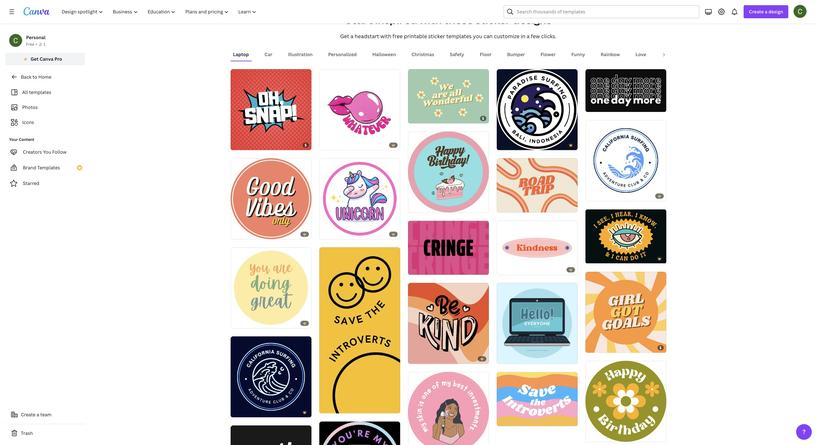 Task type: locate. For each thing, give the bounding box(es) containing it.
1 horizontal spatial templates
[[446, 33, 472, 40]]

flower button
[[538, 48, 558, 61]]

0 horizontal spatial sticker
[[428, 33, 445, 40]]

rainbow button
[[598, 48, 623, 61]]

safety
[[450, 51, 464, 57]]

create inside dropdown button
[[749, 8, 764, 15]]

0 vertical spatial sticker
[[475, 13, 511, 27]]

few
[[531, 33, 540, 40]]

2 horizontal spatial $
[[660, 345, 662, 350]]

1 vertical spatial create
[[21, 411, 36, 418]]

1 vertical spatial get
[[31, 56, 39, 62]]

can
[[484, 33, 493, 40]]

starred link
[[5, 177, 85, 190]]

get a headstart with free printable sticker templates you can customize in a few clicks.
[[340, 33, 557, 40]]

0 horizontal spatial 1
[[43, 41, 45, 47]]

templates
[[446, 33, 472, 40], [29, 89, 51, 95]]

of
[[238, 409, 241, 414]]

1 vertical spatial templates
[[29, 89, 51, 95]]

create inside button
[[21, 411, 36, 418]]

templates down these
[[446, 33, 472, 40]]

laptop
[[233, 51, 249, 57]]

get up personalized
[[340, 33, 349, 40]]

team
[[40, 411, 52, 418]]

0 vertical spatial $
[[482, 116, 484, 121]]

black and white cool one day more landscape laptop sticker image
[[585, 69, 666, 112]]

safety button
[[447, 48, 467, 61]]

rainbow
[[601, 51, 620, 57]]

creators you follow
[[23, 149, 67, 155]]

0 vertical spatial templates
[[446, 33, 472, 40]]

funny button
[[569, 48, 588, 61]]

1 for 1 of 2
[[235, 409, 237, 414]]

get
[[340, 33, 349, 40], [31, 56, 39, 62]]

create a team button
[[5, 408, 85, 421]]

green yellow  60's 70's nostalgia we are all wonderful daisy flower circle round oval laptop sticker image
[[408, 69, 489, 123]]

a inside dropdown button
[[765, 8, 768, 15]]

personalized
[[328, 51, 357, 57]]

trash
[[21, 430, 33, 436]]

laptop button
[[230, 48, 252, 61]]

brand
[[23, 164, 36, 171]]

all templates
[[22, 89, 51, 95]]

1 vertical spatial 1
[[235, 409, 237, 414]]

create for create a team
[[21, 411, 36, 418]]

creators you follow link
[[5, 146, 85, 159]]

sticker up can
[[475, 13, 511, 27]]

a for design
[[765, 8, 768, 15]]

your content
[[9, 137, 34, 142]]

Search search field
[[517, 6, 695, 18]]

with up printable
[[419, 13, 442, 27]]

$
[[482, 116, 484, 121], [305, 143, 307, 147], [660, 345, 662, 350]]

get canva pro button
[[5, 53, 85, 65]]

car button
[[262, 48, 275, 61]]

a
[[765, 8, 768, 15], [351, 33, 353, 40], [527, 33, 530, 40], [37, 411, 39, 418]]

retro groovy aesthetic rainbow be kind sticker image
[[408, 283, 489, 364]]

christina overa image
[[794, 5, 807, 18]]

create
[[749, 8, 764, 15], [21, 411, 36, 418]]

yellow black anti-design smiley smile save the introverts rectangle sticker image
[[319, 247, 400, 413]]

create a design button
[[744, 5, 789, 18]]

follow
[[52, 149, 67, 155]]

2 vertical spatial $
[[660, 345, 662, 350]]

1 horizontal spatial create
[[749, 8, 764, 15]]

pink and white circle good vibes circle sticker image
[[230, 158, 311, 239]]

design
[[769, 8, 783, 15]]

templates
[[37, 164, 60, 171]]

canva
[[40, 56, 53, 62]]

0 horizontal spatial $
[[305, 143, 307, 147]]

bumper button
[[505, 48, 528, 61]]

brand templates
[[23, 164, 60, 171]]

0 vertical spatial with
[[419, 13, 442, 27]]

get for get canva pro
[[31, 56, 39, 62]]

a inside button
[[37, 411, 39, 418]]

funny
[[571, 51, 585, 57]]

creators
[[23, 149, 42, 155]]

1 right •
[[43, 41, 45, 47]]

1
[[43, 41, 45, 47], [235, 409, 237, 414]]

0 vertical spatial 1
[[43, 41, 45, 47]]

None search field
[[504, 5, 700, 18]]

sticker down start inspired with these sticker designs
[[428, 33, 445, 40]]

a left headstart
[[351, 33, 353, 40]]

blue and white retro surfing circle sticker image
[[497, 69, 578, 150]]

personal
[[26, 34, 45, 40]]

0 horizontal spatial get
[[31, 56, 39, 62]]

sticker
[[475, 13, 511, 27], [428, 33, 445, 40]]

back to home
[[21, 74, 51, 80]]

starred
[[23, 180, 39, 186]]

get canva pro
[[31, 56, 62, 62]]

logo
[[662, 51, 673, 57]]

icons
[[22, 119, 34, 125]]

1 vertical spatial $
[[305, 143, 307, 147]]

you
[[473, 33, 482, 40]]

purple white illustration unicorn laptop circle sticker image
[[319, 158, 400, 239]]

0 vertical spatial create
[[749, 8, 764, 15]]

blue illustration laptop hello circle sticker image
[[497, 283, 578, 364]]

a left design
[[765, 8, 768, 15]]

create left design
[[749, 8, 764, 15]]

$ for red blue oh snap pop art circle laptop sticker image on the left
[[305, 143, 307, 147]]

with
[[419, 13, 442, 27], [380, 33, 391, 40]]

floor button
[[477, 48, 494, 61]]

with left free
[[380, 33, 391, 40]]

inspired
[[375, 13, 417, 27]]

yellow orange green and blue pastel you are doing great sticker design image
[[230, 247, 311, 328]]

templates right all
[[29, 89, 51, 95]]

get left canva
[[31, 56, 39, 62]]

pink and black cringe landscape oval laptop sticker image
[[408, 221, 489, 275]]

a left team
[[37, 411, 39, 418]]

free •
[[26, 41, 37, 47]]

floor
[[480, 51, 492, 57]]

headstart
[[355, 33, 379, 40]]

get inside button
[[31, 56, 39, 62]]

create left team
[[21, 411, 36, 418]]

home
[[38, 74, 51, 80]]

1 vertical spatial sticker
[[428, 33, 445, 40]]

photos link
[[9, 101, 81, 114]]

1 horizontal spatial $
[[482, 116, 484, 121]]

0 horizontal spatial create
[[21, 411, 36, 418]]

free
[[393, 33, 403, 40]]

1 horizontal spatial get
[[340, 33, 349, 40]]

0 horizontal spatial with
[[380, 33, 391, 40]]

oval circle vibrant kindness quote sticker image
[[497, 221, 578, 275]]

1 left of
[[235, 409, 237, 414]]

customize
[[494, 33, 520, 40]]

0 vertical spatial get
[[340, 33, 349, 40]]

1 horizontal spatial 1
[[235, 409, 237, 414]]

these
[[444, 13, 473, 27]]

circle surfing club sticker image
[[585, 120, 666, 201]]



Task type: vqa. For each thing, say whether or not it's contained in the screenshot.
Get Canva Pro button on the left of the page
yes



Task type: describe. For each thing, give the bounding box(es) containing it.
you
[[43, 149, 51, 155]]

car
[[265, 51, 272, 57]]

flower
[[541, 51, 556, 57]]

green yellow playful printable round happy birthday sticker image
[[585, 361, 666, 442]]

illustration button
[[285, 48, 315, 61]]

pink kiss bubble gum sticker image
[[319, 69, 400, 150]]

1 of 2 link
[[230, 336, 311, 417]]

bumper
[[507, 51, 525, 57]]

halloween button
[[370, 48, 399, 61]]

logo button
[[659, 48, 675, 61]]

pale pink blue printed round sticker happy birthday image
[[408, 132, 489, 212]]

your
[[9, 137, 18, 142]]

pink skincare shop beauty sticker image
[[408, 372, 489, 445]]

orange red and white road trip nostalgic oval landscape automotive sticker image
[[497, 158, 578, 212]]

black yellow cute retro funky motivational quote oval sticker (landscape) image
[[585, 209, 666, 263]]

top level navigation element
[[57, 5, 262, 18]]

photos
[[22, 104, 38, 110]]

red blue oh snap pop art circle laptop sticker image
[[230, 69, 311, 150]]

christmas
[[412, 51, 434, 57]]

create for create a design
[[749, 8, 764, 15]]

illustration
[[288, 51, 313, 57]]

simple quote circle laptop sticker image
[[230, 425, 311, 445]]

2
[[242, 409, 244, 414]]

all
[[22, 89, 28, 95]]

rainbow save the introverts landscape oval laptop sticker image
[[497, 372, 578, 426]]

1 horizontal spatial sticker
[[475, 13, 511, 27]]

designs
[[513, 13, 552, 27]]

to
[[33, 74, 37, 80]]

•
[[36, 41, 37, 47]]

icons link
[[9, 116, 81, 129]]

create a design
[[749, 8, 783, 15]]

trash link
[[5, 427, 85, 440]]

christmas button
[[409, 48, 437, 61]]

printable
[[404, 33, 427, 40]]

halloween
[[372, 51, 396, 57]]

1 of 2
[[235, 409, 244, 414]]

1 vertical spatial with
[[380, 33, 391, 40]]

$ for "green yellow  60's 70's nostalgia we are all wonderful daisy flower circle round oval laptop sticker" image
[[482, 116, 484, 121]]

clicks.
[[541, 33, 557, 40]]

free
[[26, 41, 34, 47]]

start inspired with these sticker designs
[[345, 13, 552, 27]]

1 horizontal spatial with
[[419, 13, 442, 27]]

all templates link
[[9, 86, 81, 99]]

surfing sports club circle sticker image
[[230, 336, 311, 417]]

brand templates link
[[5, 161, 85, 174]]

back
[[21, 74, 31, 80]]

in
[[521, 33, 526, 40]]

$ for nostalgic girl got goals circle laptop sticker image
[[660, 345, 662, 350]]

love
[[636, 51, 646, 57]]

get for get a headstart with free printable sticker templates you can customize in a few clicks.
[[340, 33, 349, 40]]

personalized button
[[326, 48, 359, 61]]

start
[[345, 13, 373, 27]]

back to home link
[[5, 70, 85, 84]]

1 for 1
[[43, 41, 45, 47]]

0 horizontal spatial templates
[[29, 89, 51, 95]]

nostalgic girl got goals circle laptop sticker image
[[585, 272, 666, 353]]

love button
[[633, 48, 649, 61]]

a for team
[[37, 411, 39, 418]]

create a team
[[21, 411, 52, 418]]

a right in
[[527, 33, 530, 40]]

content
[[19, 137, 34, 142]]

a for headstart
[[351, 33, 353, 40]]

pro
[[54, 56, 62, 62]]

modern retro printable laptop circle sticker on valentine's day image
[[319, 421, 400, 445]]



